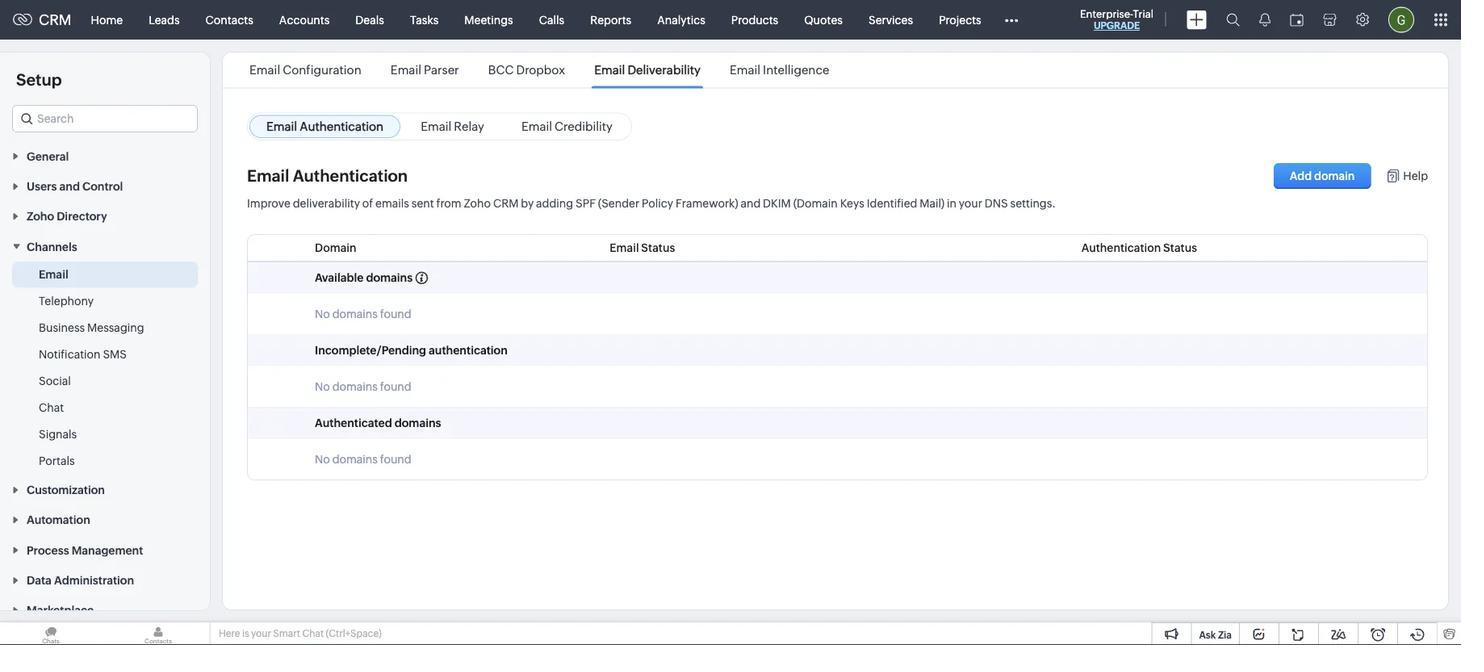 Task type: vqa. For each thing, say whether or not it's contained in the screenshot.
the rightmost And
yes



Task type: describe. For each thing, give the bounding box(es) containing it.
authenticated
[[315, 417, 392, 430]]

bcc dropbox
[[488, 63, 565, 77]]

leads
[[149, 13, 180, 26]]

telephony link
[[39, 293, 94, 309]]

0 vertical spatial authentication
[[300, 119, 384, 133]]

email parser
[[391, 63, 459, 77]]

0 vertical spatial your
[[959, 197, 983, 210]]

authenticated domains
[[315, 417, 441, 430]]

domains down the authenticated
[[332, 453, 378, 466]]

incomplete/pending
[[315, 344, 426, 357]]

customization button
[[0, 474, 210, 504]]

messaging
[[87, 321, 144, 334]]

add domain
[[1290, 170, 1355, 182]]

email for email authentication link
[[266, 119, 297, 133]]

contacts image
[[107, 623, 209, 645]]

authentication status
[[1082, 241, 1197, 254]]

meetings link
[[452, 0, 526, 39]]

3 found from the top
[[380, 453, 411, 466]]

projects link
[[926, 0, 995, 39]]

products
[[731, 13, 779, 26]]

email for email parser link
[[391, 63, 421, 77]]

parser
[[424, 63, 459, 77]]

here
[[219, 628, 240, 639]]

email intelligence
[[730, 63, 830, 77]]

business messaging
[[39, 321, 144, 334]]

settings.
[[1011, 197, 1056, 210]]

emails
[[375, 197, 409, 210]]

email for email intelligence link
[[730, 63, 761, 77]]

email inside channels "region"
[[39, 268, 68, 280]]

channels button
[[0, 231, 210, 261]]

search element
[[1217, 0, 1250, 40]]

calendar image
[[1290, 13, 1304, 26]]

is
[[242, 628, 249, 639]]

portals link
[[39, 452, 75, 469]]

deliverability
[[628, 63, 701, 77]]

sent
[[412, 197, 434, 210]]

signals
[[39, 427, 77, 440]]

email parser link
[[388, 63, 462, 77]]

zoho directory
[[27, 210, 107, 223]]

email up improve
[[247, 167, 289, 185]]

email relay link
[[404, 115, 501, 138]]

setup
[[16, 70, 62, 89]]

1 vertical spatial and
[[741, 197, 761, 210]]

email credibility
[[522, 119, 613, 133]]

chat link
[[39, 399, 64, 415]]

identified
[[867, 197, 918, 210]]

here is your smart chat (ctrl+space)
[[219, 628, 382, 639]]

add
[[1290, 170, 1312, 182]]

and inside "users and control" dropdown button
[[59, 180, 80, 193]]

quotes link
[[791, 0, 856, 39]]

1 horizontal spatial crm
[[493, 197, 519, 210]]

1 vertical spatial authentication
[[293, 167, 408, 185]]

crm link
[[13, 12, 72, 28]]

trial
[[1133, 8, 1154, 20]]

help
[[1404, 170, 1428, 182]]

2 no domains found from the top
[[315, 380, 411, 393]]

create menu element
[[1177, 0, 1217, 39]]

1 horizontal spatial chat
[[302, 628, 324, 639]]

home link
[[78, 0, 136, 39]]

status for email status
[[641, 241, 675, 254]]

services
[[869, 13, 913, 26]]

0 vertical spatial email authentication
[[266, 119, 384, 133]]

zoho directory button
[[0, 201, 210, 231]]

business messaging link
[[39, 319, 144, 335]]

keys
[[840, 197, 865, 210]]

general
[[27, 150, 69, 163]]

search image
[[1226, 13, 1240, 27]]

accounts
[[279, 13, 330, 26]]

domains down 'available domains'
[[332, 308, 378, 321]]

create menu image
[[1187, 10, 1207, 29]]

adding
[[536, 197, 573, 210]]

2 found from the top
[[380, 380, 411, 393]]

domain
[[1314, 170, 1355, 182]]

incomplete/pending authentication
[[315, 344, 508, 357]]

2 no from the top
[[315, 380, 330, 393]]

Search text field
[[13, 106, 197, 132]]

customization
[[27, 483, 105, 496]]

tasks link
[[397, 0, 452, 39]]

deals
[[356, 13, 384, 26]]

enterprise-
[[1080, 8, 1133, 20]]

marketplace button
[[0, 595, 210, 625]]

email intelligence link
[[727, 63, 832, 77]]

framework)
[[676, 197, 738, 210]]

channels region
[[0, 261, 210, 474]]

available domains
[[315, 271, 413, 284]]

email status
[[610, 241, 675, 254]]

administration
[[54, 574, 134, 587]]

domains up the authenticated
[[332, 380, 378, 393]]

by
[[521, 197, 534, 210]]

email down (sender
[[610, 241, 639, 254]]

data administration button
[[0, 565, 210, 595]]

projects
[[939, 13, 982, 26]]

3 no from the top
[[315, 453, 330, 466]]

authentication
[[429, 344, 508, 357]]

signals element
[[1250, 0, 1281, 40]]

domains right available
[[366, 271, 413, 284]]

email deliverability
[[594, 63, 701, 77]]

mail)
[[920, 197, 945, 210]]

general button
[[0, 140, 210, 171]]

signals link
[[39, 426, 77, 442]]

reports
[[590, 13, 632, 26]]



Task type: locate. For each thing, give the bounding box(es) containing it.
email left credibility
[[522, 119, 552, 133]]

and left dkim
[[741, 197, 761, 210]]

from
[[436, 197, 461, 210]]

2 vertical spatial no domains found
[[315, 453, 411, 466]]

in
[[947, 197, 957, 210]]

no domains found down 'available domains'
[[315, 308, 411, 321]]

0 vertical spatial no
[[315, 308, 330, 321]]

1 vertical spatial chat
[[302, 628, 324, 639]]

analytics
[[657, 13, 705, 26]]

1 vertical spatial found
[[380, 380, 411, 393]]

0 horizontal spatial your
[[251, 628, 271, 639]]

management
[[72, 544, 143, 557]]

0 horizontal spatial zoho
[[27, 210, 54, 223]]

no up the authenticated
[[315, 380, 330, 393]]

upgrade
[[1094, 20, 1140, 31]]

email down the reports
[[594, 63, 625, 77]]

zoho right from
[[464, 197, 491, 210]]

email left intelligence
[[730, 63, 761, 77]]

2 vertical spatial found
[[380, 453, 411, 466]]

list
[[235, 52, 844, 88]]

0 vertical spatial crm
[[39, 12, 72, 28]]

email down email configuration on the top of page
[[266, 119, 297, 133]]

email inside the email credibility link
[[522, 119, 552, 133]]

email left relay
[[421, 119, 452, 133]]

channels
[[27, 240, 77, 253]]

zoho
[[464, 197, 491, 210], [27, 210, 54, 223]]

your right in
[[959, 197, 983, 210]]

authentication
[[300, 119, 384, 133], [293, 167, 408, 185], [1082, 241, 1161, 254]]

users and control
[[27, 180, 123, 193]]

services link
[[856, 0, 926, 39]]

0 vertical spatial chat
[[39, 401, 64, 414]]

0 vertical spatial and
[[59, 180, 80, 193]]

notification sms
[[39, 347, 127, 360]]

email inside email relay link
[[421, 119, 452, 133]]

None field
[[12, 105, 198, 132]]

list containing email configuration
[[235, 52, 844, 88]]

email authentication
[[266, 119, 384, 133], [247, 167, 408, 185]]

crm left the home
[[39, 12, 72, 28]]

email for the email credibility link
[[522, 119, 552, 133]]

and right users
[[59, 180, 80, 193]]

email
[[250, 63, 280, 77], [391, 63, 421, 77], [594, 63, 625, 77], [730, 63, 761, 77], [266, 119, 297, 133], [421, 119, 452, 133], [522, 119, 552, 133], [247, 167, 289, 185], [610, 241, 639, 254], [39, 268, 68, 280]]

configuration
[[283, 63, 362, 77]]

improve
[[247, 197, 291, 210]]

(domain
[[793, 197, 838, 210]]

zoho down users
[[27, 210, 54, 223]]

deliverability
[[293, 197, 360, 210]]

business
[[39, 321, 85, 334]]

1 found from the top
[[380, 308, 411, 321]]

zia
[[1218, 629, 1232, 640]]

crm
[[39, 12, 72, 28], [493, 197, 519, 210]]

directory
[[57, 210, 107, 223]]

status for authentication status
[[1164, 241, 1197, 254]]

1 no domains found from the top
[[315, 308, 411, 321]]

contacts link
[[193, 0, 266, 39]]

2 vertical spatial authentication
[[1082, 241, 1161, 254]]

email authentication up deliverability
[[247, 167, 408, 185]]

1 no from the top
[[315, 308, 330, 321]]

domains right the authenticated
[[395, 417, 441, 430]]

zoho inside zoho directory "dropdown button"
[[27, 210, 54, 223]]

domain
[[315, 241, 357, 254]]

email inside email authentication link
[[266, 119, 297, 133]]

1 status from the left
[[641, 241, 675, 254]]

profile image
[[1389, 7, 1415, 33]]

0 vertical spatial no domains found
[[315, 308, 411, 321]]

0 horizontal spatial crm
[[39, 12, 72, 28]]

accounts link
[[266, 0, 343, 39]]

1 vertical spatial email authentication
[[247, 167, 408, 185]]

found down the incomplete/pending authentication
[[380, 380, 411, 393]]

email configuration link
[[247, 63, 364, 77]]

Other Modules field
[[995, 7, 1029, 33]]

chat down social on the bottom left of the page
[[39, 401, 64, 414]]

portals
[[39, 454, 75, 467]]

calls
[[539, 13, 565, 26]]

chat inside channels "region"
[[39, 401, 64, 414]]

email link
[[39, 266, 68, 282]]

0 vertical spatial found
[[380, 308, 411, 321]]

0 horizontal spatial chat
[[39, 401, 64, 414]]

email left parser
[[391, 63, 421, 77]]

signals image
[[1260, 13, 1271, 27]]

chat
[[39, 401, 64, 414], [302, 628, 324, 639]]

telephony
[[39, 294, 94, 307]]

notification sms link
[[39, 346, 127, 362]]

deals link
[[343, 0, 397, 39]]

1 vertical spatial your
[[251, 628, 271, 639]]

email configuration
[[250, 63, 362, 77]]

1 horizontal spatial zoho
[[464, 197, 491, 210]]

1 horizontal spatial and
[[741, 197, 761, 210]]

available
[[315, 271, 364, 284]]

email for email deliverability link
[[594, 63, 625, 77]]

contacts
[[206, 13, 253, 26]]

0 horizontal spatial status
[[641, 241, 675, 254]]

smart
[[273, 628, 300, 639]]

control
[[82, 180, 123, 193]]

process management button
[[0, 535, 210, 565]]

chat right smart
[[302, 628, 324, 639]]

tasks
[[410, 13, 439, 26]]

marketplace
[[27, 604, 94, 617]]

dropbox
[[516, 63, 565, 77]]

calls link
[[526, 0, 577, 39]]

2 vertical spatial no
[[315, 453, 330, 466]]

email for email configuration link
[[250, 63, 280, 77]]

leads link
[[136, 0, 193, 39]]

0 horizontal spatial and
[[59, 180, 80, 193]]

dns
[[985, 197, 1008, 210]]

chats image
[[0, 623, 102, 645]]

no domains found down incomplete/pending
[[315, 380, 411, 393]]

your right is
[[251, 628, 271, 639]]

1 horizontal spatial status
[[1164, 241, 1197, 254]]

1 vertical spatial no domains found
[[315, 380, 411, 393]]

automation button
[[0, 504, 210, 535]]

2 status from the left
[[1164, 241, 1197, 254]]

improve deliverability of emails sent from zoho crm by adding spf (sender policy framework) and dkim (domain keys identified mail) in your dns settings.
[[247, 197, 1056, 210]]

profile element
[[1379, 0, 1424, 39]]

add domain button
[[1274, 163, 1371, 189]]

quotes
[[804, 13, 843, 26]]

email authentication down 'configuration'
[[266, 119, 384, 133]]

reports link
[[577, 0, 645, 39]]

products link
[[718, 0, 791, 39]]

email for email relay link
[[421, 119, 452, 133]]

process
[[27, 544, 69, 557]]

users
[[27, 180, 57, 193]]

email down channels
[[39, 268, 68, 280]]

email left 'configuration'
[[250, 63, 280, 77]]

notification
[[39, 347, 101, 360]]

no domains found down the authenticated
[[315, 453, 411, 466]]

1 vertical spatial no
[[315, 380, 330, 393]]

of
[[362, 197, 373, 210]]

1 vertical spatial crm
[[493, 197, 519, 210]]

no down the authenticated
[[315, 453, 330, 466]]

found down authenticated domains at the left
[[380, 453, 411, 466]]

ask zia
[[1199, 629, 1232, 640]]

process management
[[27, 544, 143, 557]]

email credibility link
[[505, 115, 630, 138]]

1 horizontal spatial your
[[959, 197, 983, 210]]

data administration
[[27, 574, 134, 587]]

crm left by
[[493, 197, 519, 210]]

relay
[[454, 119, 484, 133]]

email relay
[[421, 119, 484, 133]]

users and control button
[[0, 171, 210, 201]]

no down available
[[315, 308, 330, 321]]

sms
[[103, 347, 127, 360]]

email authentication link
[[249, 115, 401, 138]]

3 no domains found from the top
[[315, 453, 411, 466]]

found up the incomplete/pending authentication
[[380, 308, 411, 321]]

no
[[315, 308, 330, 321], [315, 380, 330, 393], [315, 453, 330, 466]]

analytics link
[[645, 0, 718, 39]]

(sender
[[598, 197, 640, 210]]



